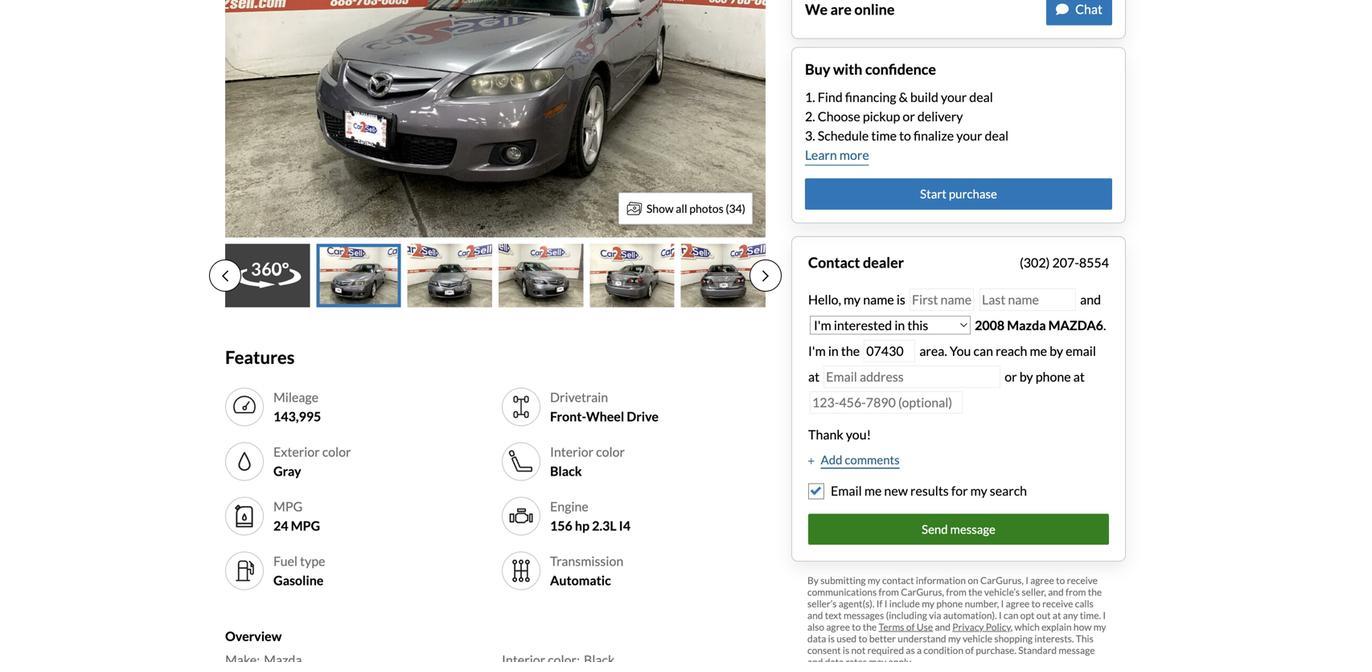 Task type: describe. For each thing, give the bounding box(es) containing it.
next page image
[[763, 270, 769, 283]]

207-
[[1053, 255, 1079, 271]]

by
[[808, 575, 819, 587]]

information
[[916, 575, 966, 587]]

1 vertical spatial your
[[957, 128, 983, 144]]

to inside , which explain how my data is used to better understand my vehicle shopping interests. this consent is not required as a condition of purchase. standard message and data rates may apply.
[[859, 634, 868, 645]]

contact
[[808, 254, 860, 272]]

mileage image
[[232, 395, 257, 420]]

0 vertical spatial mpg
[[274, 499, 303, 515]]

143,995
[[274, 409, 321, 425]]

show
[[647, 202, 674, 216]]

opt
[[1021, 610, 1035, 622]]

plus image
[[808, 458, 815, 466]]

drivetrain front-wheel drive
[[550, 390, 659, 425]]

drive
[[627, 409, 659, 425]]

at inside area. you can reach me by email at
[[808, 369, 820, 385]]

standard
[[1019, 645, 1057, 657]]

1 vertical spatial mpg
[[291, 518, 320, 534]]

2008 mazda mazda6
[[975, 318, 1104, 333]]

0 vertical spatial of
[[906, 622, 915, 634]]

can inside area. you can reach me by email at
[[974, 343, 994, 359]]

buy
[[805, 60, 831, 78]]

send message
[[922, 522, 996, 537]]

1 horizontal spatial cargurus,
[[981, 575, 1024, 587]]

0 vertical spatial data
[[808, 634, 826, 645]]

prev page image
[[222, 270, 228, 283]]

terms of use link
[[879, 622, 933, 634]]

my right the for
[[971, 484, 988, 499]]

thank
[[808, 427, 844, 443]]

in
[[828, 343, 839, 359]]

engine 156 hp 2.3l i4
[[550, 499, 631, 534]]

buy with confidence
[[805, 60, 936, 78]]

message inside send message button
[[951, 522, 996, 537]]

,
[[1011, 622, 1013, 634]]

consent
[[808, 645, 841, 657]]

text
[[825, 610, 842, 622]]

my left name
[[844, 292, 861, 308]]

1 horizontal spatial phone
[[1036, 369, 1071, 385]]

fuel
[[274, 554, 298, 570]]

results
[[911, 484, 949, 499]]

2.3l
[[592, 518, 617, 534]]

communications
[[808, 587, 877, 599]]

as
[[906, 645, 915, 657]]

learn
[[805, 147, 837, 163]]

hp
[[575, 518, 590, 534]]

with
[[833, 60, 863, 78]]

mazda
[[1007, 318, 1046, 333]]

build
[[911, 89, 939, 105]]

phone inside 'by submitting my contact information on cargurus, i agree to receive communications from cargurus, from the vehicle's seller, and from the seller's agent(s). if i include my phone number, i agree to receive calls and text messages (including via automation). i can opt out at any time. i also agree to the'
[[937, 599, 963, 610]]

interior color image
[[508, 449, 534, 475]]

my up if
[[868, 575, 881, 587]]

1 vertical spatial me
[[865, 484, 882, 499]]

gray
[[274, 464, 301, 479]]

not
[[852, 645, 866, 657]]

mpg image
[[232, 504, 257, 530]]

(including
[[886, 610, 927, 622]]

which
[[1015, 622, 1040, 634]]

. i'm in the
[[808, 318, 1106, 359]]

fuel type gasoline
[[274, 554, 325, 589]]

include
[[890, 599, 920, 610]]

calls
[[1075, 599, 1094, 610]]

on
[[968, 575, 979, 587]]

can inside 'by submitting my contact information on cargurus, i agree to receive communications from cargurus, from the vehicle's seller, and from the seller's agent(s). if i include my phone number, i agree to receive calls and text messages (including via automation). i can opt out at any time. i also agree to the'
[[1004, 610, 1019, 622]]

&
[[899, 89, 908, 105]]

2 horizontal spatial is
[[897, 292, 906, 308]]

Email address email field
[[824, 366, 1001, 389]]

0 vertical spatial your
[[941, 89, 967, 105]]

gasoline
[[274, 573, 324, 589]]

finalize
[[914, 128, 954, 144]]

Zip code field
[[864, 340, 916, 363]]

or inside find financing & build your deal choose pickup or delivery schedule time to finalize your deal learn more
[[903, 109, 915, 124]]

8554
[[1079, 255, 1109, 271]]

overview
[[225, 629, 282, 645]]

area. you can reach me by email at
[[808, 343, 1096, 385]]

out
[[1037, 610, 1051, 622]]

drivetrain image
[[508, 395, 534, 420]]

color for interior color black
[[596, 444, 625, 460]]

all
[[676, 202, 687, 216]]

i right number, at bottom
[[1001, 599, 1004, 610]]

0 horizontal spatial cargurus,
[[901, 587, 945, 599]]

First name field
[[910, 289, 974, 312]]

thank you!
[[808, 427, 871, 443]]

i'm
[[808, 343, 826, 359]]

purchase
[[949, 187, 997, 201]]

comments
[[845, 453, 900, 467]]

we
[[805, 0, 828, 18]]

0 vertical spatial deal
[[970, 89, 993, 105]]

email
[[1066, 343, 1096, 359]]

drivetrain
[[550, 390, 608, 405]]

my right include
[[922, 599, 935, 610]]

my left vehicle
[[948, 634, 961, 645]]

mazda6
[[1049, 318, 1104, 333]]

the up time.
[[1088, 587, 1102, 599]]

interests.
[[1035, 634, 1074, 645]]

schedule
[[818, 128, 869, 144]]

view vehicle photo 3 image
[[408, 244, 492, 308]]

view vehicle photo 6 image
[[681, 244, 766, 308]]

2 horizontal spatial at
[[1074, 369, 1085, 385]]

add comments button
[[808, 451, 900, 469]]

of inside , which explain how my data is used to better understand my vehicle shopping interests. this consent is not required as a condition of purchase. standard message and data rates may apply.
[[966, 645, 974, 657]]

find
[[818, 89, 843, 105]]

1 horizontal spatial or
[[1005, 369, 1017, 385]]

and right use
[[935, 622, 951, 634]]

new
[[884, 484, 908, 499]]

to inside find financing & build your deal choose pickup or delivery schedule time to finalize your deal learn more
[[899, 128, 911, 144]]

, which explain how my data is used to better understand my vehicle shopping interests. this consent is not required as a condition of purchase. standard message and data rates may apply.
[[808, 622, 1107, 663]]

terms
[[879, 622, 905, 634]]

how
[[1074, 622, 1092, 634]]

0 horizontal spatial is
[[828, 634, 835, 645]]

and inside , which explain how my data is used to better understand my vehicle shopping interests. this consent is not required as a condition of purchase. standard message and data rates may apply.
[[808, 657, 823, 663]]

engine
[[550, 499, 589, 515]]

1 horizontal spatial is
[[843, 645, 850, 657]]

and up 'mazda6'
[[1078, 292, 1101, 308]]

the left terms
[[863, 622, 877, 634]]

message inside , which explain how my data is used to better understand my vehicle shopping interests. this consent is not required as a condition of purchase. standard message and data rates may apply.
[[1059, 645, 1095, 657]]

vehicle's
[[985, 587, 1020, 599]]

me inside area. you can reach me by email at
[[1030, 343, 1047, 359]]

explain
[[1042, 622, 1072, 634]]

wheel
[[586, 409, 624, 425]]



Task type: locate. For each thing, give the bounding box(es) containing it.
rates
[[846, 657, 867, 663]]

mpg
[[274, 499, 303, 515], [291, 518, 320, 534]]

the right in
[[841, 343, 860, 359]]

time
[[872, 128, 897, 144]]

of
[[906, 622, 915, 634], [966, 645, 974, 657]]

comment image
[[1056, 3, 1069, 16]]

i right time.
[[1103, 610, 1106, 622]]

color inside exterior color gray
[[322, 444, 351, 460]]

or down reach in the bottom right of the page
[[1005, 369, 1017, 385]]

my
[[844, 292, 861, 308], [971, 484, 988, 499], [868, 575, 881, 587], [922, 599, 935, 610], [1094, 622, 1107, 634], [948, 634, 961, 645]]

more
[[840, 147, 869, 163]]

0 horizontal spatial message
[[951, 522, 996, 537]]

the inside . i'm in the
[[841, 343, 860, 359]]

0 horizontal spatial can
[[974, 343, 994, 359]]

automation).
[[943, 610, 997, 622]]

color right exterior
[[322, 444, 351, 460]]

0 vertical spatial or
[[903, 109, 915, 124]]

online
[[855, 0, 895, 18]]

view vehicle photo 1 image
[[225, 244, 310, 308]]

chat button
[[1047, 0, 1113, 25]]

submitting
[[821, 575, 866, 587]]

1 horizontal spatial me
[[1030, 343, 1047, 359]]

fuel type image
[[232, 559, 257, 584]]

show all photos (34)
[[647, 202, 746, 216]]

is right name
[[897, 292, 906, 308]]

data
[[808, 634, 826, 645], [825, 657, 844, 663]]

can left opt
[[1004, 610, 1019, 622]]

156
[[550, 518, 573, 534]]

or down "&" on the right top
[[903, 109, 915, 124]]

1 vertical spatial deal
[[985, 128, 1009, 144]]

features
[[225, 347, 295, 368]]

1 horizontal spatial by
[[1050, 343, 1064, 359]]

color down wheel
[[596, 444, 625, 460]]

0 horizontal spatial by
[[1020, 369, 1033, 385]]

0 horizontal spatial or
[[903, 109, 915, 124]]

name
[[863, 292, 894, 308]]

cargurus,
[[981, 575, 1024, 587], [901, 587, 945, 599]]

2 vertical spatial agree
[[826, 622, 850, 634]]

understand
[[898, 634, 947, 645]]

financing
[[845, 89, 897, 105]]

0 horizontal spatial phone
[[937, 599, 963, 610]]

the up the automation).
[[969, 587, 983, 599]]

terms of use and privacy policy
[[879, 622, 1011, 634]]

i left ,
[[999, 610, 1002, 622]]

0 vertical spatial me
[[1030, 343, 1047, 359]]

also
[[808, 622, 825, 634]]

by down reach in the bottom right of the page
[[1020, 369, 1033, 385]]

vehicle
[[963, 634, 993, 645]]

any
[[1063, 610, 1078, 622]]

vehicle full photo image
[[225, 0, 766, 238]]

0 vertical spatial phone
[[1036, 369, 1071, 385]]

chat
[[1076, 1, 1103, 17]]

dealer
[[863, 254, 904, 272]]

seller's
[[808, 599, 837, 610]]

your
[[941, 89, 967, 105], [957, 128, 983, 144]]

by left email
[[1050, 343, 1064, 359]]

for
[[952, 484, 968, 499]]

phone up terms of use and privacy policy
[[937, 599, 963, 610]]

receive up explain
[[1043, 599, 1073, 610]]

at
[[808, 369, 820, 385], [1074, 369, 1085, 385], [1053, 610, 1061, 622]]

delivery
[[918, 109, 963, 124]]

3 from from the left
[[1066, 587, 1086, 599]]

color inside interior color black
[[596, 444, 625, 460]]

confidence
[[865, 60, 936, 78]]

privacy
[[953, 622, 984, 634]]

agent(s).
[[839, 599, 875, 610]]

transmission image
[[508, 559, 534, 584]]

your down delivery
[[957, 128, 983, 144]]

me down 2008 mazda mazda6
[[1030, 343, 1047, 359]]

messages
[[844, 610, 884, 622]]

1 vertical spatial of
[[966, 645, 974, 657]]

by submitting my contact information on cargurus, i agree to receive communications from cargurus, from the vehicle's seller, and from the seller's agent(s). if i include my phone number, i agree to receive calls and text messages (including via automation). i can opt out at any time. i also agree to the
[[808, 575, 1106, 634]]

and right seller,
[[1048, 587, 1064, 599]]

at down i'm
[[808, 369, 820, 385]]

0 horizontal spatial at
[[808, 369, 820, 385]]

seller,
[[1022, 587, 1047, 599]]

1 vertical spatial or
[[1005, 369, 1017, 385]]

(302) 207-8554
[[1020, 255, 1109, 271]]

24
[[274, 518, 288, 534]]

interior
[[550, 444, 594, 460]]

0 vertical spatial by
[[1050, 343, 1064, 359]]

to right the time
[[899, 128, 911, 144]]

cargurus, up via
[[901, 587, 945, 599]]

from
[[879, 587, 899, 599], [946, 587, 967, 599], [1066, 587, 1086, 599]]

exterior color gray
[[274, 444, 351, 479]]

view vehicle photo 4 image
[[499, 244, 584, 308]]

color
[[322, 444, 351, 460], [596, 444, 625, 460]]

(302)
[[1020, 255, 1050, 271]]

front-
[[550, 409, 586, 425]]

0 vertical spatial agree
[[1031, 575, 1055, 587]]

2 horizontal spatial agree
[[1031, 575, 1055, 587]]

is left not
[[843, 645, 850, 657]]

to right seller,
[[1056, 575, 1065, 587]]

1 vertical spatial message
[[1059, 645, 1095, 657]]

agree right also
[[826, 622, 850, 634]]

1 horizontal spatial message
[[1059, 645, 1095, 657]]

cargurus, right on
[[981, 575, 1024, 587]]

1 color from the left
[[322, 444, 351, 460]]

agree up out
[[1031, 575, 1055, 587]]

condition
[[924, 645, 964, 657]]

mpg 24 mpg
[[274, 499, 320, 534]]

1 horizontal spatial agree
[[1006, 599, 1030, 610]]

1 from from the left
[[879, 587, 899, 599]]

0 vertical spatial can
[[974, 343, 994, 359]]

i right if
[[885, 599, 888, 610]]

may
[[869, 657, 887, 663]]

or
[[903, 109, 915, 124], [1005, 369, 1017, 385]]

agree up ,
[[1006, 599, 1030, 610]]

from up the any
[[1066, 587, 1086, 599]]

1 vertical spatial can
[[1004, 610, 1019, 622]]

from left on
[[946, 587, 967, 599]]

better
[[870, 634, 896, 645]]

1 vertical spatial phone
[[937, 599, 963, 610]]

my right how
[[1094, 622, 1107, 634]]

(34)
[[726, 202, 746, 216]]

0 horizontal spatial agree
[[826, 622, 850, 634]]

add
[[821, 453, 843, 467]]

0 vertical spatial message
[[951, 522, 996, 537]]

automatic
[[550, 573, 611, 589]]

0 vertical spatial receive
[[1067, 575, 1098, 587]]

from up (including
[[879, 587, 899, 599]]

number,
[[965, 599, 999, 610]]

add comments
[[821, 453, 900, 467]]

1 vertical spatial data
[[825, 657, 844, 663]]

deal
[[970, 89, 993, 105], [985, 128, 1009, 144]]

mpg up the 24
[[274, 499, 303, 515]]

tab list
[[209, 244, 782, 308]]

1 horizontal spatial color
[[596, 444, 625, 460]]

find financing & build your deal choose pickup or delivery schedule time to finalize your deal learn more
[[805, 89, 1009, 163]]

contact
[[882, 575, 914, 587]]

reach
[[996, 343, 1028, 359]]

data down text
[[808, 634, 826, 645]]

view vehicle photo 2 image
[[316, 244, 401, 308]]

search
[[990, 484, 1027, 499]]

you!
[[846, 427, 871, 443]]

area.
[[920, 343, 947, 359]]

apply.
[[889, 657, 913, 663]]

at inside 'by submitting my contact information on cargurus, i agree to receive communications from cargurus, from the vehicle's seller, and from the seller's agent(s). if i include my phone number, i agree to receive calls and text messages (including via automation). i can opt out at any time. i also agree to the'
[[1053, 610, 1061, 622]]

engine image
[[508, 504, 534, 530]]

mileage 143,995
[[274, 390, 321, 425]]

a
[[917, 645, 922, 657]]

0 horizontal spatial me
[[865, 484, 882, 499]]

your up delivery
[[941, 89, 967, 105]]

i right vehicle's
[[1026, 575, 1029, 587]]

Last name field
[[980, 289, 1076, 312]]

of left use
[[906, 622, 915, 634]]

hello,
[[808, 292, 841, 308]]

.
[[1104, 318, 1106, 333]]

1 vertical spatial agree
[[1006, 599, 1030, 610]]

0 horizontal spatial color
[[322, 444, 351, 460]]

and
[[1078, 292, 1101, 308], [1048, 587, 1064, 599], [808, 610, 823, 622], [935, 622, 951, 634], [808, 657, 823, 663]]

color for exterior color gray
[[322, 444, 351, 460]]

the
[[841, 343, 860, 359], [969, 587, 983, 599], [1088, 587, 1102, 599], [863, 622, 877, 634]]

1 vertical spatial receive
[[1043, 599, 1073, 610]]

2 from from the left
[[946, 587, 967, 599]]

black
[[550, 464, 582, 479]]

choose
[[818, 109, 861, 124]]

exterior color image
[[232, 449, 257, 475]]

you
[[950, 343, 971, 359]]

to right 'used'
[[859, 634, 868, 645]]

interior color black
[[550, 444, 625, 479]]

1 horizontal spatial of
[[966, 645, 974, 657]]

Phone (optional) telephone field
[[810, 392, 963, 414]]

deal up purchase
[[985, 128, 1009, 144]]

me left new
[[865, 484, 882, 499]]

view vehicle photo 5 image
[[590, 244, 675, 308]]

to up which
[[1032, 599, 1041, 610]]

1 horizontal spatial from
[[946, 587, 967, 599]]

transmission
[[550, 554, 624, 570]]

agree
[[1031, 575, 1055, 587], [1006, 599, 1030, 610], [826, 622, 850, 634]]

0 horizontal spatial from
[[879, 587, 899, 599]]

1 horizontal spatial can
[[1004, 610, 1019, 622]]

at right out
[[1053, 610, 1061, 622]]

2 color from the left
[[596, 444, 625, 460]]

shopping
[[995, 634, 1033, 645]]

email
[[831, 484, 862, 499]]

of down the privacy
[[966, 645, 974, 657]]

1 vertical spatial by
[[1020, 369, 1033, 385]]

if
[[877, 599, 883, 610]]

and left text
[[808, 610, 823, 622]]

0 horizontal spatial of
[[906, 622, 915, 634]]

is left 'used'
[[828, 634, 835, 645]]

to down "agent(s)." at the bottom of page
[[852, 622, 861, 634]]

message right send at the bottom right
[[951, 522, 996, 537]]

deal right the build
[[970, 89, 993, 105]]

used
[[837, 634, 857, 645]]

at down email
[[1074, 369, 1085, 385]]

can right the you on the right bottom of the page
[[974, 343, 994, 359]]

mpg right the 24
[[291, 518, 320, 534]]

1 horizontal spatial at
[[1053, 610, 1061, 622]]

is
[[897, 292, 906, 308], [828, 634, 835, 645], [843, 645, 850, 657]]

and down also
[[808, 657, 823, 663]]

phone down email
[[1036, 369, 1071, 385]]

2 horizontal spatial from
[[1066, 587, 1086, 599]]

message down how
[[1059, 645, 1095, 657]]

data left rates on the bottom right
[[825, 657, 844, 663]]

by inside area. you can reach me by email at
[[1050, 343, 1064, 359]]

receive up calls
[[1067, 575, 1098, 587]]

start purchase button
[[805, 179, 1113, 210]]

are
[[831, 0, 852, 18]]



Task type: vqa. For each thing, say whether or not it's contained in the screenshot.
CARGO
no



